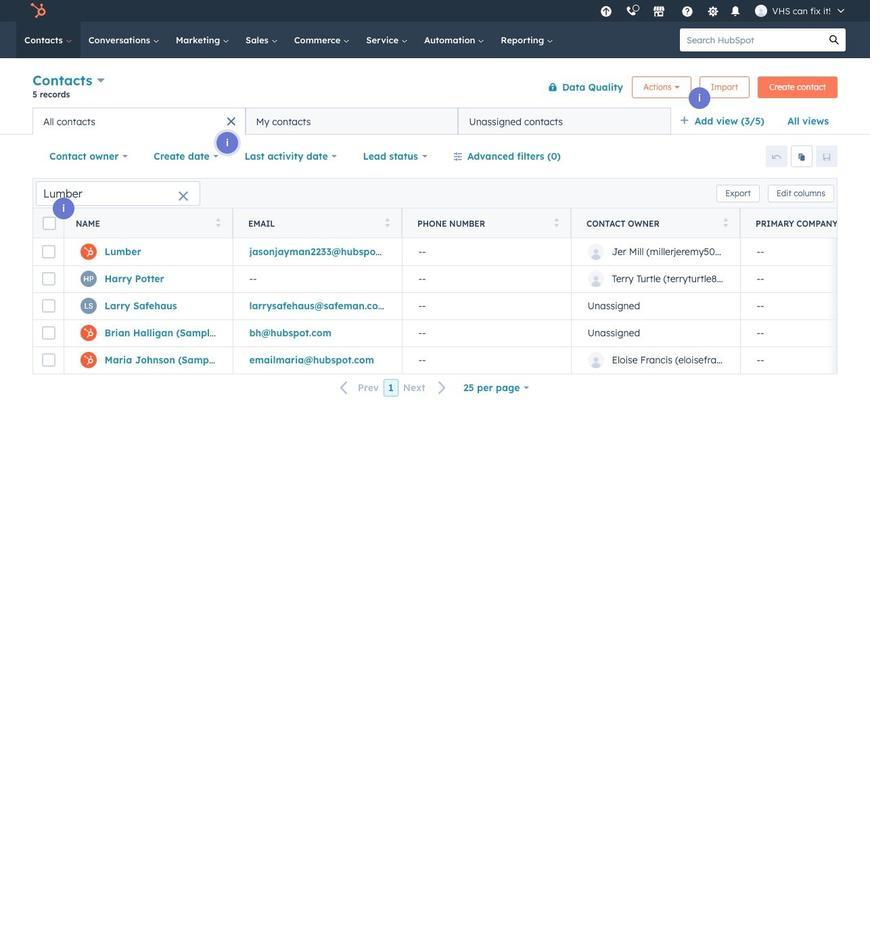 Task type: vqa. For each thing, say whether or not it's contained in the screenshot.
Automation link
no



Task type: describe. For each thing, give the bounding box(es) containing it.
jacob simon image
[[756, 5, 768, 17]]

2 press to sort. element from the left
[[385, 218, 390, 229]]

2 press to sort. image from the left
[[554, 218, 559, 227]]

Search HubSpot search field
[[681, 28, 824, 51]]



Task type: locate. For each thing, give the bounding box(es) containing it.
marketplaces image
[[653, 6, 665, 18]]

pagination navigation
[[332, 379, 455, 397]]

press to sort. image
[[216, 218, 221, 227], [554, 218, 559, 227], [724, 218, 729, 227]]

2 horizontal spatial press to sort. image
[[724, 218, 729, 227]]

banner
[[33, 69, 838, 108]]

0 horizontal spatial press to sort. image
[[216, 218, 221, 227]]

1 horizontal spatial press to sort. image
[[554, 218, 559, 227]]

3 press to sort. image from the left
[[724, 218, 729, 227]]

press to sort. image
[[385, 218, 390, 227]]

press to sort. element
[[216, 218, 221, 229], [385, 218, 390, 229], [554, 218, 559, 229], [724, 218, 729, 229]]

1 press to sort. image from the left
[[216, 218, 221, 227]]

tooltip
[[76, 153, 161, 173]]

4 press to sort. element from the left
[[724, 218, 729, 229]]

3 press to sort. element from the left
[[554, 218, 559, 229]]

clear input image
[[178, 191, 189, 202]]

column header
[[741, 209, 871, 238]]

menu
[[594, 0, 855, 22]]

Search name, phone, email addresses, or company search field
[[36, 181, 200, 206]]

1 press to sort. element from the left
[[216, 218, 221, 229]]



